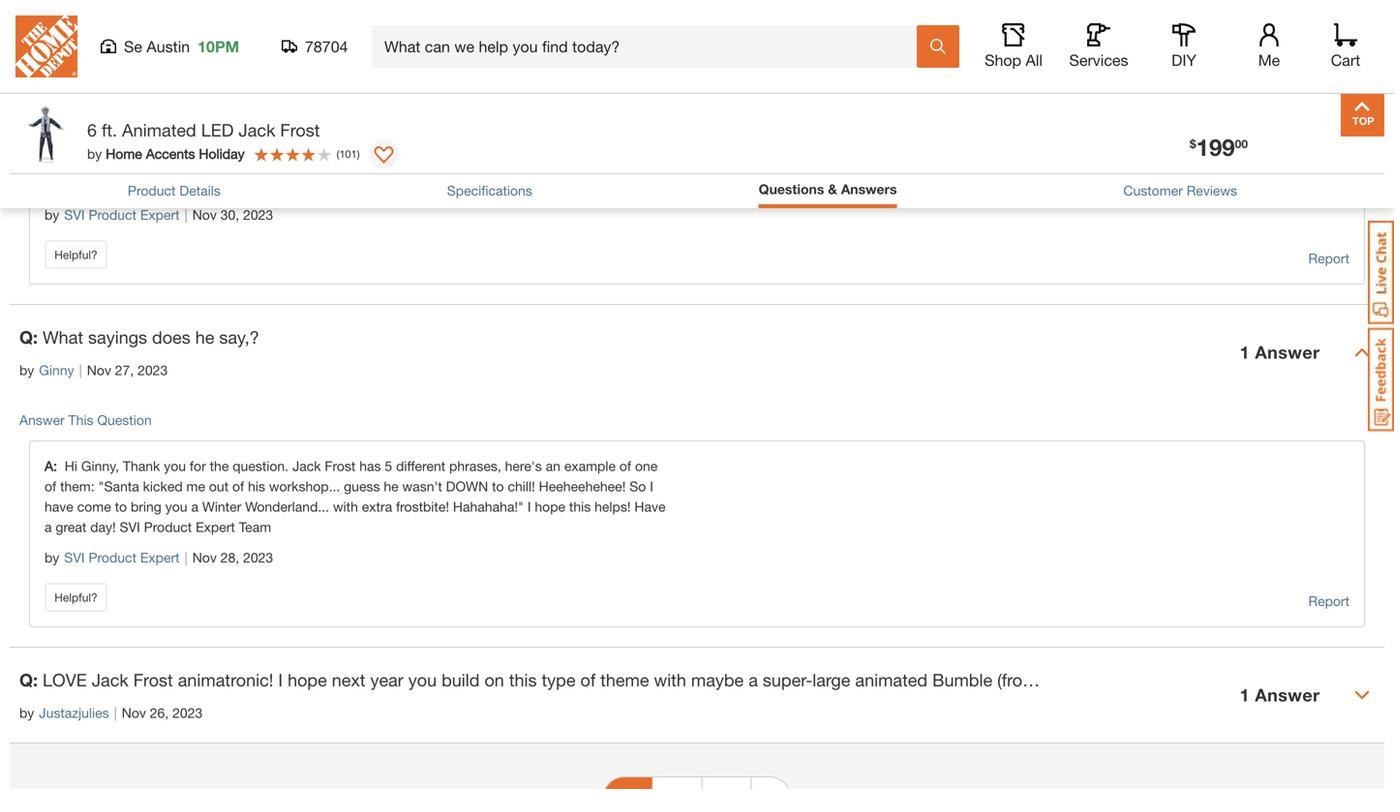 Task type: locate. For each thing, give the bounding box(es) containing it.
1 horizontal spatial day!
[[417, 176, 443, 192]]

impeding
[[188, 54, 244, 70]]

great
[[382, 176, 413, 192], [56, 519, 87, 535]]

1 helpful? button from the top
[[45, 240, 108, 269]]

1 vertical spatial but
[[642, 54, 661, 70]]

2 vertical spatial frost
[[133, 670, 173, 690]]

q: left what
[[19, 327, 38, 348]]

to
[[79, 13, 91, 29], [581, 13, 593, 29], [246, 34, 258, 50], [147, 115, 159, 131], [310, 115, 322, 131], [160, 135, 172, 151], [544, 135, 557, 151], [492, 478, 504, 494], [115, 499, 127, 515]]

2 horizontal spatial frost
[[325, 458, 356, 474]]

led
[[201, 120, 234, 140]]

expert down product details
[[140, 207, 180, 223]]

1 vertical spatial q:
[[19, 670, 38, 690]]

jack up the by justazjulies | nov 26, 2023
[[92, 670, 129, 690]]

by left the justazjulies
[[19, 705, 34, 721]]

are down properly
[[165, 54, 184, 70]]

0 horizontal spatial motor
[[406, 95, 441, 111]]

reviews
[[1187, 182, 1238, 198]]

the inside hi ginny, thank you for the question. jack frost has 5 different phrases, here's an example of one of them: "santa kicked me out of his workshop... guess he wasn't down to chill! heeheehehee! so i have come to bring you a winter wonderland... with extra frostbite! hahahaha!" i hope this helps! have a great day! svi product expert team
[[210, 458, 229, 474]]

1 1 from the top
[[1240, 342, 1251, 363]]

0 horizontal spatial please
[[256, 135, 295, 151]]

everything
[[45, 34, 107, 50]]

1 vertical spatial great
[[56, 519, 87, 535]]

have down 'so'
[[635, 499, 666, 515]]

2 helpful? from the top
[[55, 591, 98, 604]]

down.
[[479, 74, 517, 90]]

he right does
[[195, 327, 214, 348]]

on inside hi greg, thank you for letting us know about this issue. we're glad you like jack frost, but we're sorry to hear that there's something wrong with the mouth movement. check the cables to make sure everything is properly plugged in to their corresponding cable. also, make sure that there aren't any foreign objects that are impeding jack's jaw movement. do you hear the motor of the jaw moving, but there's no movement? listen for this after turning the sound all the way down. if you hear motor movement that would correspond with the talking, then the motor should be okay. in this case, remove the head and try to adhere the paddle back to the lower jaw with hot glue. if the issue persists or if you are unsure on how to fix the issue, please email us at customerservice@svius.com to see if we have a replacement available for you. when emailing us, please include your name, phone number, address, and a request for a new head. i hope this helps. have a great day! svi product expert team
[[112, 135, 127, 151]]

customer reviews
[[1124, 182, 1238, 198]]

0 horizontal spatial great
[[56, 519, 87, 535]]

so
[[630, 478, 646, 494]]

svi down bring
[[120, 519, 140, 535]]

1 horizontal spatial have
[[635, 499, 666, 515]]

svi product expert button for nov 30, 2023
[[64, 204, 180, 225]]

78704
[[305, 37, 348, 56]]

q: for q: love jack frost animatronic! i hope next year you build on this type of theme with maybe a super-large animated bumble (from rudolph), full sized mr. winter/winter warlock
[[19, 670, 38, 690]]

2023 right '26,' at the left of page
[[173, 705, 203, 721]]

phrases,
[[449, 458, 501, 474]]

us,
[[323, 156, 341, 172]]

0 vertical spatial svi product expert button
[[64, 204, 180, 225]]

with
[[306, 13, 331, 29], [253, 95, 278, 111], [410, 115, 435, 131], [333, 499, 358, 515], [654, 670, 687, 690]]

by justazjulies | nov 26, 2023
[[19, 705, 203, 721]]

report button for a:
[[1309, 591, 1350, 612]]

the down okay.
[[507, 115, 526, 131]]

the down the like
[[514, 13, 533, 29]]

1 for love jack frost animatronic! i hope next year you build on this type of theme with maybe a super-large animated bumble (from rudolph), full sized mr. winter/winter warlock
[[1240, 685, 1251, 705]]

for inside hi ginny, thank you for the question. jack frost has 5 different phrases, here's an example of one of them: "santa kicked me out of his workshop... guess he wasn't down to chill! heeheehehee! so i have come to bring you a winter wonderland... with extra frostbite! hahahaha!" i hope this helps! have a great day! svi product expert team
[[190, 458, 206, 474]]

type
[[542, 670, 576, 690]]

helpful? button for hi greg, thank you for letting us know about this issue. we're glad you like jack frost, but we're sorry to hear that there's something wrong with the mouth movement. check the cables to make sure everything is properly plugged in to their corresponding cable. also, make sure that there aren't any foreign objects that are impeding jack's jaw movement. do you hear the motor of the jaw moving, but there's no movement? listen for this after turning the sound all the way down. if you hear motor movement that would correspond with the talking, then the motor should be okay. in this case, remove the head and try to adhere the paddle back to the lower jaw with hot glue. if the issue persists or if you are unsure on how to fix the issue, please email us at customerservice@svius.com to see if we have a replacement available for you. when emailing us, please include your name, phone number, address, and a request for a new head. i hope this helps. have a great day! svi product expert team
[[45, 240, 108, 269]]

jaw down there
[[565, 54, 586, 70]]

motor up down.
[[487, 54, 523, 70]]

helpful? button up love
[[45, 583, 108, 612]]

0 horizontal spatial are
[[45, 135, 63, 151]]

have inside hi ginny, thank you for the question. jack frost has 5 different phrases, here's an example of one of them: "santa kicked me out of his workshop... guess he wasn't down to chill! heeheehehee! so i have come to bring you a winter wonderland... with extra frostbite! hahahaha!" i hope this helps! have a great day! svi product expert team
[[635, 499, 666, 515]]

animated
[[856, 670, 928, 690]]

report button for hi greg, thank you for letting us know about this issue. we're glad you like jack frost, but we're sorry to hear that there's something wrong with the mouth movement. check the cables to make sure everything is properly plugged in to their corresponding cable. also, make sure that there aren't any foreign objects that are impeding jack's jaw movement. do you hear the motor of the jaw moving, but there's no movement? listen for this after turning the sound all the way down. if you hear motor movement that would correspond with the talking, then the motor should be okay. in this case, remove the head and try to adhere the paddle back to the lower jaw with hot glue. if the issue persists or if you are unsure on how to fix the issue, please email us at customerservice@svius.com to see if we have a replacement available for you. when emailing us, please include your name, phone number, address, and a request for a new head. i hope this helps. have a great day! svi product expert team
[[1309, 248, 1350, 269]]

live chat image
[[1369, 221, 1395, 324]]

for
[[185, 0, 202, 9], [224, 74, 241, 90], [180, 156, 197, 172], [131, 176, 148, 192], [190, 458, 206, 474]]

1 horizontal spatial hope
[[288, 670, 327, 690]]

motor up case,
[[588, 74, 624, 90]]

0 vertical spatial make
[[596, 13, 630, 29]]

0 vertical spatial report button
[[1309, 248, 1350, 269]]

have up address,
[[618, 135, 646, 151]]

1 horizontal spatial he
[[384, 478, 399, 494]]

and right 6
[[101, 115, 124, 131]]

0 vertical spatial hear
[[95, 13, 121, 29]]

2 report from the top
[[1309, 593, 1350, 609]]

0 vertical spatial hi
[[65, 0, 77, 9]]

frost up "guess"
[[325, 458, 356, 474]]

the up the out on the left of page
[[210, 458, 229, 474]]

26,
[[150, 705, 169, 721]]

thank inside hi greg, thank you for letting us know about this issue. we're glad you like jack frost, but we're sorry to hear that there's something wrong with the mouth movement. check the cables to make sure everything is properly plugged in to their corresponding cable. also, make sure that there aren't any foreign objects that are impeding jack's jaw movement. do you hear the motor of the jaw moving, but there's no movement? listen for this after turning the sound all the way down. if you hear motor movement that would correspond with the talking, then the motor should be okay. in this case, remove the head and try to adhere the paddle back to the lower jaw with hot glue. if the issue persists or if you are unsure on how to fix the issue, please email us at customerservice@svius.com to see if we have a replacement available for you. when emailing us, please include your name, phone number, address, and a request for a new head. i hope this helps. have a great day! svi product expert team
[[118, 0, 156, 9]]

2 vertical spatial motor
[[406, 95, 441, 111]]

1 horizontal spatial team
[[566, 176, 598, 192]]

helpful? button for a:
[[45, 583, 108, 612]]

| right ginny
[[79, 362, 82, 378]]

2 caret image from the top
[[1355, 688, 1371, 703]]

1 horizontal spatial have
[[618, 135, 646, 151]]

1 vertical spatial if
[[495, 115, 503, 131]]

1 vertical spatial helpful?
[[55, 591, 98, 604]]

q: left love
[[19, 670, 38, 690]]

1 vertical spatial svi product expert button
[[64, 547, 180, 568]]

1 horizontal spatial movement.
[[400, 13, 468, 29]]

1 vertical spatial report
[[1309, 593, 1350, 609]]

are
[[165, 54, 184, 70], [45, 135, 63, 151]]

this left type
[[509, 670, 537, 690]]

2 helpful? button from the top
[[45, 583, 108, 612]]

team inside hi greg, thank you for letting us know about this issue. we're glad you like jack frost, but we're sorry to hear that there's something wrong with the mouth movement. check the cables to make sure everything is properly plugged in to their corresponding cable. also, make sure that there aren't any foreign objects that are impeding jack's jaw movement. do you hear the motor of the jaw moving, but there's no movement? listen for this after turning the sound all the way down. if you hear motor movement that would correspond with the talking, then the motor should be okay. in this case, remove the head and try to adhere the paddle back to the lower jaw with hot glue. if the issue persists or if you are unsure on how to fix the issue, please email us at customerservice@svius.com to see if we have a replacement available for you. when emailing us, please include your name, phone number, address, and a request for a new head. i hope this helps. have a great day! svi product expert team
[[566, 176, 598, 192]]

0 vertical spatial but
[[593, 0, 612, 9]]

0 horizontal spatial have
[[45, 499, 73, 515]]

i
[[229, 176, 233, 192], [650, 478, 654, 494], [528, 499, 531, 515], [278, 670, 283, 690]]

hear down there
[[558, 74, 584, 90]]

to down greg,
[[79, 13, 91, 29]]

by ginny | nov 27, 2023
[[19, 362, 168, 378]]

1 vertical spatial report button
[[1309, 591, 1350, 612]]

expert down winter
[[196, 519, 235, 535]]

0 vertical spatial thank
[[118, 0, 156, 9]]

that
[[125, 13, 148, 29], [524, 34, 548, 50], [138, 54, 162, 70], [112, 95, 136, 111]]

0 vertical spatial great
[[382, 176, 413, 192]]

1 caret image from the top
[[1355, 345, 1371, 360]]

1 report from the top
[[1309, 250, 1350, 266]]

1 horizontal spatial sure
[[633, 13, 659, 29]]

0 vertical spatial have
[[336, 176, 368, 192]]

report for a:
[[1309, 593, 1350, 609]]

and down replacement
[[45, 176, 67, 192]]

report button up warlock
[[1309, 591, 1350, 612]]

us left know
[[246, 0, 261, 9]]

1 vertical spatial caret image
[[1355, 688, 1371, 703]]

0 vertical spatial answer
[[1256, 342, 1321, 363]]

svi product expert button down bring
[[64, 547, 180, 568]]

corresponding
[[292, 34, 380, 50]]

address,
[[602, 156, 654, 172]]

is
[[111, 34, 121, 50]]

hot
[[439, 115, 458, 131]]

1 vertical spatial team
[[239, 519, 271, 535]]

hear
[[95, 13, 121, 29], [434, 54, 461, 70], [558, 74, 584, 90]]

1 vertical spatial frost
[[325, 458, 356, 474]]

great down come
[[56, 519, 87, 535]]

1 vertical spatial thank
[[123, 458, 160, 474]]

0 vertical spatial have
[[618, 135, 646, 151]]

1 1 answer from the top
[[1240, 342, 1321, 363]]

2 vertical spatial answer
[[1256, 685, 1321, 705]]

0 horizontal spatial us
[[246, 0, 261, 9]]

hi inside hi greg, thank you for letting us know about this issue. we're glad you like jack frost, but we're sorry to hear that there's something wrong with the mouth movement. check the cables to make sure everything is properly plugged in to their corresponding cable. also, make sure that there aren't any foreign objects that are impeding jack's jaw movement. do you hear the motor of the jaw moving, but there's no movement? listen for this after turning the sound all the way down. if you hear motor movement that would correspond with the talking, then the motor should be okay. in this case, remove the head and try to adhere the paddle back to the lower jaw with hot glue. if the issue persists or if you are unsure on how to fix the issue, please email us at customerservice@svius.com to see if we have a replacement available for you. when emailing us, please include your name, phone number, address, and a request for a new head. i hope this helps. have a great day! svi product expert team
[[65, 0, 77, 9]]

heeheehehee!
[[539, 478, 626, 494]]

if up okay.
[[521, 74, 528, 90]]

have
[[336, 176, 368, 192], [635, 499, 666, 515]]

he
[[195, 327, 214, 348], [384, 478, 399, 494]]

1 hi from the top
[[65, 0, 77, 9]]

1 vertical spatial have
[[45, 499, 73, 515]]

svi product expert button down request
[[64, 204, 180, 225]]

0 vertical spatial please
[[256, 135, 295, 151]]

1 vertical spatial if
[[585, 135, 592, 151]]

thank inside hi ginny, thank you for the question. jack frost has 5 different phrases, here's an example of one of them: "santa kicked me out of his workshop... guess he wasn't down to chill! heeheehehee! so i have come to bring you a winter wonderland... with extra frostbite! hahahaha!" i hope this helps! have a great day! svi product expert team
[[123, 458, 160, 474]]

0 vertical spatial report
[[1309, 250, 1350, 266]]

the down there
[[542, 54, 562, 70]]

me
[[186, 478, 205, 494]]

report for hi greg, thank you for letting us know about this issue. we're glad you like jack frost, but we're sorry to hear that there's something wrong with the mouth movement. check the cables to make sure everything is properly plugged in to their corresponding cable. also, make sure that there aren't any foreign objects that are impeding jack's jaw movement. do you hear the motor of the jaw moving, but there's no movement? listen for this after turning the sound all the way down. if you hear motor movement that would correspond with the talking, then the motor should be okay. in this case, remove the head and try to adhere the paddle back to the lower jaw with hot glue. if the issue persists or if you are unsure on how to fix the issue, please email us at customerservice@svius.com to see if we have a replacement available for you. when emailing us, please include your name, phone number, address, and a request for a new head. i hope this helps. have a great day! svi product expert team
[[1309, 250, 1350, 266]]

by down a:
[[45, 549, 59, 565]]

should
[[445, 95, 486, 111]]

0 horizontal spatial make
[[458, 34, 491, 50]]

0 horizontal spatial on
[[112, 135, 127, 151]]

1 vertical spatial there's
[[45, 74, 86, 90]]

thank right greg,
[[118, 0, 156, 9]]

2 1 answer from the top
[[1240, 685, 1321, 705]]

day! down "your"
[[417, 176, 443, 192]]

expert down phone
[[523, 176, 562, 192]]

by svi product expert | nov 30, 2023
[[45, 207, 273, 223]]

1 horizontal spatial frost
[[280, 120, 320, 140]]

hi up sorry
[[65, 0, 77, 9]]

navigation
[[603, 763, 792, 789]]

0 horizontal spatial sure
[[495, 34, 521, 50]]

but left we're
[[593, 0, 612, 9]]

lower
[[349, 115, 382, 131]]

by
[[87, 146, 102, 162], [45, 207, 59, 223], [19, 362, 34, 378], [45, 549, 59, 565], [19, 705, 34, 721]]

1 horizontal spatial and
[[101, 115, 124, 131]]

make up aren't
[[596, 13, 630, 29]]

0 vertical spatial hope
[[236, 176, 267, 192]]

1 horizontal spatial motor
[[487, 54, 523, 70]]

2023 right the 27,
[[138, 362, 168, 378]]

1 vertical spatial make
[[458, 34, 491, 50]]

1 horizontal spatial please
[[345, 156, 384, 172]]

talking,
[[305, 95, 349, 111]]

but down any in the left top of the page
[[642, 54, 661, 70]]

sure down check
[[495, 34, 521, 50]]

jack's
[[248, 54, 287, 70]]

day! down come
[[90, 519, 116, 535]]

1 vertical spatial us
[[335, 135, 349, 151]]

hear down greg,
[[95, 13, 121, 29]]

2 1 from the top
[[1240, 685, 1251, 705]]

1 svi product expert button from the top
[[64, 204, 180, 225]]

2 svi product expert button from the top
[[64, 547, 180, 568]]

answer this question
[[19, 412, 152, 428]]

he down 5
[[384, 478, 399, 494]]

0 horizontal spatial but
[[593, 0, 612, 9]]

1 vertical spatial hope
[[535, 499, 566, 515]]

have inside hi greg, thank you for letting us know about this issue. we're glad you like jack frost, but we're sorry to hear that there's something wrong with the mouth movement. check the cables to make sure everything is properly plugged in to their corresponding cable. also, make sure that there aren't any foreign objects that are impeding jack's jaw movement. do you hear the motor of the jaw moving, but there's no movement? listen for this after turning the sound all the way down. if you hear motor movement that would correspond with the talking, then the motor should be okay. in this case, remove the head and try to adhere the paddle back to the lower jaw with hot glue. if the issue persists or if you are unsure on how to fix the issue, please email us at customerservice@svius.com to see if we have a replacement available for you. when emailing us, please include your name, phone number, address, and a request for a new head. i hope this helps. have a great day! svi product expert team
[[618, 135, 646, 151]]

0 horizontal spatial jaw
[[291, 54, 312, 70]]

0 vertical spatial q:
[[19, 327, 38, 348]]

product down name,
[[471, 176, 519, 192]]

product down request
[[89, 207, 137, 223]]

svi down "your"
[[446, 176, 467, 192]]

i right 'so'
[[650, 478, 654, 494]]

great inside hi ginny, thank you for the question. jack frost has 5 different phrases, here's an example of one of them: "santa kicked me out of his workshop... guess he wasn't down to chill! heeheehehee! so i have come to bring you a winter wonderland... with extra frostbite! hahahaha!" i hope this helps! have a great day! svi product expert team
[[56, 519, 87, 535]]

0 vertical spatial caret image
[[1355, 345, 1371, 360]]

1 vertical spatial are
[[45, 135, 63, 151]]

on
[[112, 135, 127, 151], [485, 670, 504, 690]]

listen
[[184, 74, 220, 90]]

1 vertical spatial helpful? button
[[45, 583, 108, 612]]

answer
[[1256, 342, 1321, 363], [19, 412, 65, 428], [1256, 685, 1321, 705]]

services
[[1070, 51, 1129, 69]]

hahahaha!"
[[453, 499, 524, 515]]

hi for ginny,
[[65, 458, 77, 474]]

if left we
[[585, 135, 592, 151]]

i right animatronic!
[[278, 670, 283, 690]]

1 helpful? from the top
[[55, 248, 98, 261]]

us left the at
[[335, 135, 349, 151]]

justazjulies
[[39, 705, 109, 721]]

199
[[1197, 133, 1236, 161]]

on right build
[[485, 670, 504, 690]]

caret image
[[1355, 345, 1371, 360], [1355, 688, 1371, 703]]

name,
[[466, 156, 503, 172]]

expert down bring
[[140, 549, 180, 565]]

0 horizontal spatial if
[[495, 115, 503, 131]]

0 vertical spatial 1 answer
[[1240, 342, 1321, 363]]

6
[[87, 120, 97, 140]]

have inside hi greg, thank you for letting us know about this issue. we're glad you like jack frost, but we're sorry to hear that there's something wrong with the mouth movement. check the cables to make sure everything is properly plugged in to their corresponding cable. also, make sure that there aren't any foreign objects that are impeding jack's jaw movement. do you hear the motor of the jaw moving, but there's no movement? listen for this after turning the sound all the way down. if you hear motor movement that would correspond with the talking, then the motor should be okay. in this case, remove the head and try to adhere the paddle back to the lower jaw with hot glue. if the issue persists or if you are unsure on how to fix the issue, please email us at customerservice@svius.com to see if we have a replacement available for you. when emailing us, please include your name, phone number, address, and a request for a new head. i hope this helps. have a great day! svi product expert team
[[336, 176, 368, 192]]

this
[[68, 412, 93, 428]]

2 vertical spatial hear
[[558, 74, 584, 90]]

nov left 28,
[[192, 549, 217, 565]]

head
[[67, 115, 98, 131]]

2 horizontal spatial hope
[[535, 499, 566, 515]]

27,
[[115, 362, 134, 378]]

helpful? button down request
[[45, 240, 108, 269]]

please down the at
[[345, 156, 384, 172]]

report button left live chat image
[[1309, 248, 1350, 269]]

are left unsure
[[45, 135, 63, 151]]

0 vertical spatial if
[[521, 74, 528, 90]]

the down correspond
[[209, 115, 228, 131]]

properly
[[125, 34, 174, 50]]

paddle
[[231, 115, 273, 131]]

unsure
[[67, 135, 108, 151]]

day! inside hi ginny, thank you for the question. jack frost has 5 different phrases, here's an example of one of them: "santa kicked me out of his workshop... guess he wasn't down to chill! heeheehehee! so i have come to bring you a winter wonderland... with extra frostbite! hahahaha!" i hope this helps! have a great day! svi product expert team
[[90, 519, 116, 535]]

movement?
[[109, 74, 180, 90]]

jack inside hi greg, thank you for letting us know about this issue. we're glad you like jack frost, but we're sorry to hear that there's something wrong with the mouth movement. check the cables to make sure everything is properly plugged in to their corresponding cable. also, make sure that there aren't any foreign objects that are impeding jack's jaw movement. do you hear the motor of the jaw moving, but there's no movement? listen for this after turning the sound all the way down. if you hear motor movement that would correspond with the talking, then the motor should be okay. in this case, remove the head and try to adhere the paddle back to the lower jaw with hot glue. if the issue persists or if you are unsure on how to fix the issue, please email us at customerservice@svius.com to see if we have a replacement available for you. when emailing us, please include your name, phone number, address, and a request for a new head. i hope this helps. have a great day! svi product expert team
[[522, 0, 550, 9]]

that down cables
[[524, 34, 548, 50]]

the home depot logo image
[[15, 15, 77, 77]]

diy button
[[1154, 23, 1216, 70]]

1 vertical spatial hi
[[65, 458, 77, 474]]

by left ginny
[[19, 362, 34, 378]]

2 hi from the top
[[65, 458, 77, 474]]

product inside hi greg, thank you for letting us know about this issue. we're glad you like jack frost, but we're sorry to hear that there's something wrong with the mouth movement. check the cables to make sure everything is properly plugged in to their corresponding cable. also, make sure that there aren't any foreign objects that are impeding jack's jaw movement. do you hear the motor of the jaw moving, but there's no movement? listen for this after turning the sound all the way down. if you hear motor movement that would correspond with the talking, then the motor should be okay. in this case, remove the head and try to adhere the paddle back to the lower jaw with hot glue. if the issue persists or if you are unsure on how to fix the issue, please email us at customerservice@svius.com to see if we have a replacement available for you. when emailing us, please include your name, phone number, address, and a request for a new head. i hope this helps. have a great day! svi product expert team
[[471, 176, 519, 192]]

caret image down live chat image
[[1355, 345, 1371, 360]]

2 horizontal spatial motor
[[588, 74, 624, 90]]

to left fix
[[160, 135, 172, 151]]

wasn't
[[403, 478, 442, 494]]

| down product details
[[185, 207, 188, 223]]

jack up workshop...
[[292, 458, 321, 474]]

moving,
[[590, 54, 638, 70]]

1 vertical spatial he
[[384, 478, 399, 494]]

display image
[[375, 146, 394, 166]]

cables
[[537, 13, 577, 29]]

back
[[277, 115, 307, 131]]

like
[[498, 0, 518, 9]]

1 vertical spatial sure
[[495, 34, 521, 50]]

by down replacement
[[45, 207, 59, 223]]

1 horizontal spatial us
[[335, 135, 349, 151]]

0 vertical spatial he
[[195, 327, 214, 348]]

1 horizontal spatial if
[[521, 74, 528, 90]]

0 vertical spatial on
[[112, 135, 127, 151]]

jack
[[522, 0, 550, 9], [239, 120, 275, 140], [292, 458, 321, 474], [92, 670, 129, 690]]

expert inside hi ginny, thank you for the question. jack frost has 5 different phrases, here's an example of one of them: "santa kicked me out of his workshop... guess he wasn't down to chill! heeheehehee! so i have come to bring you a winter wonderland... with extra frostbite! hahahaha!" i hope this helps! have a great day! svi product expert team
[[196, 519, 235, 535]]

issue,
[[217, 135, 252, 151]]

helpful? for hi greg, thank you for letting us know about this issue. we're glad you like jack frost, but we're sorry to hear that there's something wrong with the mouth movement. check the cables to make sure everything is properly plugged in to their corresponding cable. also, make sure that there aren't any foreign objects that are impeding jack's jaw movement. do you hear the motor of the jaw moving, but there's no movement? listen for this after turning the sound all the way down. if you hear motor movement that would correspond with the talking, then the motor should be okay. in this case, remove the head and try to adhere the paddle back to the lower jaw with hot glue. if the issue persists or if you are unsure on how to fix the issue, please email us at customerservice@svius.com to see if we have a replacement available for you. when emailing us, please include your name, phone number, address, and a request for a new head. i hope this helps. have a great day! svi product expert team
[[55, 248, 98, 261]]

make
[[596, 13, 630, 29], [458, 34, 491, 50]]

a
[[650, 135, 657, 151], [71, 176, 78, 192], [152, 176, 159, 192], [371, 176, 379, 192], [191, 499, 199, 515], [45, 519, 52, 535], [749, 670, 758, 690]]

with inside hi ginny, thank you for the question. jack frost has 5 different phrases, here's an example of one of them: "santa kicked me out of his workshop... guess he wasn't down to chill! heeheehehee! so i have come to bring you a winter wonderland... with extra frostbite! hahahaha!" i hope this helps! have a great day! svi product expert team
[[333, 499, 358, 515]]

( 101 )
[[337, 147, 360, 160]]

helpful? for a:
[[55, 591, 98, 604]]

hi inside hi ginny, thank you for the question. jack frost has 5 different phrases, here's an example of one of them: "santa kicked me out of his workshop... guess he wasn't down to chill! heeheehehee! so i have come to bring you a winter wonderland... with extra frostbite! hahahaha!" i hope this helps! have a great day! svi product expert team
[[65, 458, 77, 474]]

2 horizontal spatial jaw
[[565, 54, 586, 70]]

1
[[1240, 342, 1251, 363], [1240, 685, 1251, 705]]

0 vertical spatial sure
[[633, 13, 659, 29]]

rudolph),
[[1043, 670, 1118, 690]]

questions element
[[10, 0, 1395, 744]]

great down "include"
[[382, 176, 413, 192]]

What can we help you find today? search field
[[385, 26, 916, 67]]

year
[[370, 670, 404, 690]]

what
[[43, 327, 83, 348]]

i right head. at the left top of page
[[229, 176, 233, 192]]

0 vertical spatial us
[[246, 0, 261, 9]]

0 vertical spatial team
[[566, 176, 598, 192]]

0 vertical spatial 1
[[1240, 342, 1251, 363]]

1 horizontal spatial jaw
[[386, 115, 406, 131]]

svi product expert button for nov 28, 2023
[[64, 547, 180, 568]]

0 horizontal spatial frost
[[133, 670, 173, 690]]

78704 button
[[282, 37, 349, 56]]

1 report button from the top
[[1309, 248, 1350, 269]]

1 q: from the top
[[19, 327, 38, 348]]

0 vertical spatial day!
[[417, 176, 443, 192]]

1 vertical spatial movement.
[[315, 54, 383, 70]]

svi down come
[[64, 549, 85, 565]]

theme
[[601, 670, 650, 690]]

sure
[[633, 13, 659, 29], [495, 34, 521, 50]]

warlock
[[1336, 670, 1395, 690]]

there's
[[152, 13, 193, 29], [45, 74, 86, 90]]

would
[[140, 95, 176, 111]]

thank for kicked
[[123, 458, 160, 474]]

sure down we're
[[633, 13, 659, 29]]

0 horizontal spatial hear
[[95, 13, 121, 29]]

1 answer for q: what sayings does he say,?
[[1240, 342, 1321, 363]]

please
[[256, 135, 295, 151], [345, 156, 384, 172]]

please down "back"
[[256, 135, 295, 151]]

if right or
[[632, 115, 639, 131]]

glad
[[442, 0, 468, 9]]

2 q: from the top
[[19, 670, 38, 690]]

for up me
[[190, 458, 206, 474]]

specifications
[[447, 182, 533, 198]]

in
[[544, 95, 555, 111]]

hear down also,
[[434, 54, 461, 70]]

when
[[230, 156, 265, 172]]

2 report button from the top
[[1309, 591, 1350, 612]]

6 ft. animated led jack frost
[[87, 120, 320, 140]]

product
[[471, 176, 519, 192], [128, 182, 176, 198], [89, 207, 137, 223], [144, 519, 192, 535], [89, 549, 137, 565]]

1 horizontal spatial are
[[165, 54, 184, 70]]

you
[[159, 0, 181, 9], [472, 0, 494, 9], [408, 54, 430, 70], [532, 74, 554, 90], [643, 115, 665, 131], [164, 458, 186, 474], [165, 499, 187, 515], [409, 670, 437, 690]]

0 horizontal spatial there's
[[45, 74, 86, 90]]

jaw up after
[[291, 54, 312, 70]]



Task type: vqa. For each thing, say whether or not it's contained in the screenshot.
different on the bottom
yes



Task type: describe. For each thing, give the bounding box(es) containing it.
svi down request
[[64, 207, 85, 223]]

hi for greg,
[[65, 0, 77, 9]]

30,
[[221, 207, 239, 223]]

an
[[546, 458, 561, 474]]

q: love jack frost animatronic! i hope next year you build on this type of theme with maybe a super-large animated bumble (from rudolph), full sized mr. winter/winter warlock
[[19, 670, 1395, 690]]

that down properly
[[138, 54, 162, 70]]

caret image for love jack frost animatronic! i hope next year you build on this type of theme with maybe a super-large animated bumble (from rudolph), full sized mr. winter/winter warlock
[[1355, 688, 1371, 703]]

2023 right '30,'
[[243, 207, 273, 223]]

a down a:
[[45, 519, 52, 535]]

a left new
[[152, 176, 159, 192]]

any
[[624, 34, 646, 50]]

| right the justazjulies
[[114, 705, 117, 721]]

that up try
[[112, 95, 136, 111]]

nov down details
[[192, 207, 217, 223]]

winter/winter
[[1225, 670, 1331, 690]]

the right all
[[428, 74, 447, 90]]

after
[[270, 74, 297, 90]]

cart
[[1332, 51, 1361, 69]]

hope inside hi ginny, thank you for the question. jack frost has 5 different phrases, here's an example of one of them: "santa kicked me out of his workshop... guess he wasn't down to chill! heeheehehee! so i have come to bring you a winter wonderland... with extra frostbite! hahahaha!" i hope this helps! have a great day! svi product expert team
[[535, 499, 566, 515]]

i inside hi greg, thank you for letting us know about this issue. we're glad you like jack frost, but we're sorry to hear that there's something wrong with the mouth movement. check the cables to make sure everything is properly plugged in to their corresponding cable. also, make sure that there aren't any foreign objects that are impeding jack's jaw movement. do you hear the motor of the jaw moving, but there's no movement? listen for this after turning the sound all the way down. if you hear motor movement that would correspond with the talking, then the motor should be okay. in this case, remove the head and try to adhere the paddle back to the lower jaw with hot glue. if the issue persists or if you are unsure on how to fix the issue, please email us at customerservice@svius.com to see if we have a replacement available for you. when emailing us, please include your name, phone number, address, and a request for a new head. i hope this helps. have a great day! svi product expert team
[[229, 176, 233, 192]]

expert inside hi greg, thank you for letting us know about this issue. we're glad you like jack frost, but we're sorry to hear that there's something wrong with the mouth movement. check the cables to make sure everything is properly plugged in to their corresponding cable. also, make sure that there aren't any foreign objects that are impeding jack's jaw movement. do you hear the motor of the jaw moving, but there's no movement? listen for this after turning the sound all the way down. if you hear motor movement that would correspond with the talking, then the motor should be okay. in this case, remove the head and try to adhere the paddle back to the lower jaw with hot glue. if the issue persists or if you are unsure on how to fix the issue, please email us at customerservice@svius.com to see if we have a replacement available for you. when emailing us, please include your name, phone number, address, and a request for a new head. i hope this helps. have a great day! svi product expert team
[[523, 176, 562, 192]]

by for hi ginny, thank you for the question. jack frost has 5 different phrases, here's an example of one of them: "santa kicked me out of his workshop... guess he wasn't down to chill! heeheehehee! so i have come to bring you a winter wonderland... with extra frostbite! hahahaha!" i hope this helps! have a great day! svi product expert team
[[45, 549, 59, 565]]

have inside hi ginny, thank you for the question. jack frost has 5 different phrases, here's an example of one of them: "santa kicked me out of his workshop... guess he wasn't down to chill! heeheehehee! so i have come to bring you a winter wonderland... with extra frostbite! hahahaha!" i hope this helps! have a great day! svi product expert team
[[45, 499, 73, 515]]

shop
[[985, 51, 1022, 69]]

adhere
[[163, 115, 205, 131]]

1 horizontal spatial but
[[642, 54, 661, 70]]

you up in
[[532, 74, 554, 90]]

0 vertical spatial frost
[[280, 120, 320, 140]]

sayings
[[88, 327, 147, 348]]

the up then
[[347, 74, 366, 90]]

0 vertical spatial are
[[165, 54, 184, 70]]

you right year
[[409, 670, 437, 690]]

large
[[813, 670, 851, 690]]

with up paddle
[[253, 95, 278, 111]]

to up hahahaha!"
[[492, 478, 504, 494]]

cart link
[[1325, 23, 1368, 70]]

emailing
[[269, 156, 319, 172]]

bumble
[[933, 670, 993, 690]]

0 horizontal spatial and
[[45, 176, 67, 192]]

example
[[565, 458, 616, 474]]

)
[[357, 147, 360, 160]]

to up email
[[310, 115, 322, 131]]

for down fix
[[180, 156, 197, 172]]

in
[[231, 34, 242, 50]]

the down the sound
[[383, 95, 402, 111]]

you up all
[[408, 54, 430, 70]]

kicked
[[143, 478, 183, 494]]

hi greg, thank you for letting us know about this issue. we're glad you like jack frost, but we're sorry to hear that there's something wrong with the mouth movement. check the cables to make sure everything is properly plugged in to their corresponding cable. also, make sure that there aren't any foreign objects that are impeding jack's jaw movement. do you hear the motor of the jaw moving, but there's no movement? listen for this after turning the sound all the way down. if you hear motor movement that would correspond with the talking, then the motor should be okay. in this case, remove the head and try to adhere the paddle back to the lower jaw with hot glue. if the issue persists or if you are unsure on how to fix the issue, please email us at customerservice@svius.com to see if we have a replacement available for you. when emailing us, please include your name, phone number, address, and a request for a new head. i hope this helps. have a great day! svi product expert team
[[45, 0, 666, 192]]

questions & answers
[[759, 181, 897, 197]]

by for love jack frost animatronic! i hope next year you build on this type of theme with maybe a super-large animated bumble (from rudolph), full sized mr. winter/winter warlock
[[19, 705, 34, 721]]

nov left the 27,
[[87, 362, 111, 378]]

a left super-
[[749, 670, 758, 690]]

of inside hi greg, thank you for letting us know about this issue. we're glad you like jack frost, but we're sorry to hear that there's something wrong with the mouth movement. check the cables to make sure everything is properly plugged in to their corresponding cable. also, make sure that there aren't any foreign objects that are impeding jack's jaw movement. do you hear the motor of the jaw moving, but there's no movement? listen for this after turning the sound all the way down. if you hear motor movement that would correspond with the talking, then the motor should be okay. in this case, remove the head and try to adhere the paddle back to the lower jaw with hot glue. if the issue persists or if you are unsure on how to fix the issue, please email us at customerservice@svius.com to see if we have a replacement available for you. when emailing us, please include your name, phone number, address, and a request for a new head. i hope this helps. have a great day! svi product expert team
[[527, 54, 539, 70]]

1 horizontal spatial if
[[632, 115, 639, 131]]

the left head
[[45, 115, 64, 131]]

to right in
[[246, 34, 258, 50]]

remove
[[621, 95, 666, 111]]

ginny
[[39, 362, 74, 378]]

product inside hi ginny, thank you for the question. jack frost has 5 different phrases, here's an example of one of them: "santa kicked me out of his workshop... guess he wasn't down to chill! heeheehehee! so i have come to bring you a winter wonderland... with extra frostbite! hahahaha!" i hope this helps! have a great day! svi product expert team
[[144, 519, 192, 535]]

for left letting
[[185, 0, 202, 9]]

for down available
[[131, 176, 148, 192]]

(from
[[998, 670, 1038, 690]]

the right fix
[[194, 135, 213, 151]]

great inside hi greg, thank you for letting us know about this issue. we're glad you like jack frost, but we're sorry to hear that there's something wrong with the mouth movement. check the cables to make sure everything is properly plugged in to their corresponding cable. also, make sure that there aren't any foreign objects that are impeding jack's jaw movement. do you hear the motor of the jaw moving, but there's no movement? listen for this after turning the sound all the way down. if you hear motor movement that would correspond with the talking, then the motor should be okay. in this case, remove the head and try to adhere the paddle back to the lower jaw with hot glue. if the issue persists or if you are unsure on how to fix the issue, please email us at customerservice@svius.com to see if we have a replacement available for you. when emailing us, please include your name, phone number, address, and a request for a new head. i hope this helps. have a great day! svi product expert team
[[382, 176, 413, 192]]

sized
[[1150, 670, 1191, 690]]

of right type
[[581, 670, 596, 690]]

you up kicked
[[164, 458, 186, 474]]

i down chill!
[[528, 499, 531, 515]]

available
[[123, 156, 176, 172]]

full
[[1123, 670, 1145, 690]]

frostbite!
[[396, 499, 449, 515]]

issue.
[[365, 0, 400, 9]]

aren't
[[586, 34, 620, 50]]

guess
[[344, 478, 380, 494]]

helps!
[[595, 499, 631, 515]]

top button
[[1342, 93, 1385, 137]]

caret image for what sayings does he say,?
[[1355, 345, 1371, 360]]

1 vertical spatial hear
[[434, 54, 461, 70]]

wonderland...
[[245, 499, 329, 515]]

team inside hi ginny, thank you for the question. jack frost has 5 different phrases, here's an example of one of them: "santa kicked me out of his workshop... guess he wasn't down to chill! heeheehehee! so i have come to bring you a winter wonderland... with extra frostbite! hahahaha!" i hope this helps! have a great day! svi product expert team
[[239, 519, 271, 535]]

the down talking,
[[326, 115, 345, 131]]

1 vertical spatial on
[[485, 670, 504, 690]]

by for what sayings does he say,?
[[19, 362, 34, 378]]

of left one
[[620, 458, 632, 474]]

1 answer for q: love jack frost animatronic! i hope next year you build on this type of theme with maybe a super-large animated bumble (from rudolph), full sized mr. winter/winter warlock
[[1240, 685, 1321, 705]]

question.
[[233, 458, 289, 474]]

0 vertical spatial and
[[101, 115, 124, 131]]

all
[[411, 74, 425, 90]]

svi inside hi ginny, thank you for the question. jack frost has 5 different phrases, here's an example of one of them: "santa kicked me out of his workshop... guess he wasn't down to chill! heeheehehee! so i have come to bring you a winter wonderland... with extra frostbite! hahahaha!" i hope this helps! have a great day! svi product expert team
[[120, 519, 140, 535]]

jack up the when
[[239, 120, 275, 140]]

to right try
[[147, 115, 159, 131]]

2 vertical spatial hope
[[288, 670, 327, 690]]

1 horizontal spatial there's
[[152, 13, 193, 29]]

0 horizontal spatial if
[[585, 135, 592, 151]]

different
[[396, 458, 446, 474]]

jack inside hi ginny, thank you for the question. jack frost has 5 different phrases, here's an example of one of them: "santa kicked me out of his workshop... guess he wasn't down to chill! heeheehehee! so i have come to bring you a winter wonderland... with extra frostbite! hahahaha!" i hope this helps! have a great day! svi product expert team
[[292, 458, 321, 474]]

request
[[82, 176, 128, 192]]

svi inside hi greg, thank you for letting us know about this issue. we're glad you like jack frost, but we're sorry to hear that there's something wrong with the mouth movement. check the cables to make sure everything is properly plugged in to their corresponding cable. also, make sure that there aren't any foreign objects that are impeding jack's jaw movement. do you hear the motor of the jaw moving, but there's no movement? listen for this after turning the sound all the way down. if you hear motor movement that would correspond with the talking, then the motor should be okay. in this case, remove the head and try to adhere the paddle back to the lower jaw with hot glue. if the issue persists or if you are unsure on how to fix the issue, please email us at customerservice@svius.com to see if we have a replacement available for you. when emailing us, please include your name, phone number, address, and a request for a new head. i hope this helps. have a great day! svi product expert team
[[446, 176, 467, 192]]

also,
[[424, 34, 454, 50]]

head.
[[191, 176, 225, 192]]

product up by svi product expert | nov 30, 2023
[[128, 182, 176, 198]]

product image image
[[15, 103, 77, 166]]

1 vertical spatial answer
[[19, 412, 65, 428]]

0 horizontal spatial movement.
[[315, 54, 383, 70]]

know
[[264, 0, 297, 9]]

details
[[180, 182, 221, 198]]

product down come
[[89, 549, 137, 565]]

1 vertical spatial motor
[[588, 74, 624, 90]]

you up austin
[[159, 0, 181, 9]]

check
[[472, 13, 511, 29]]

shop all button
[[983, 23, 1045, 70]]

to down the "santa
[[115, 499, 127, 515]]

to down frost,
[[581, 13, 593, 29]]

correspond
[[180, 95, 249, 111]]

question
[[97, 412, 152, 428]]

a down me
[[191, 499, 199, 515]]

of down a:
[[45, 478, 56, 494]]

glue.
[[462, 115, 492, 131]]

we're
[[616, 0, 649, 9]]

answer for what sayings does he say,?
[[1256, 342, 1321, 363]]

this down emailing
[[271, 176, 292, 192]]

you.
[[200, 156, 226, 172]]

2023 right 28,
[[243, 549, 273, 565]]

for down "impeding"
[[224, 74, 241, 90]]

the up "back"
[[282, 95, 301, 111]]

with right theme
[[654, 670, 687, 690]]

letting
[[205, 0, 242, 9]]

we're
[[404, 0, 438, 9]]

1 horizontal spatial make
[[596, 13, 630, 29]]

frost inside hi ginny, thank you for the question. jack frost has 5 different phrases, here's an example of one of them: "santa kicked me out of his workshop... guess he wasn't down to chill! heeheehehee! so i have come to bring you a winter wonderland... with extra frostbite! hahahaha!" i hope this helps! have a great day! svi product expert team
[[325, 458, 356, 474]]

answer this question link
[[19, 412, 152, 428]]

the up the corresponding
[[335, 13, 354, 29]]

austin
[[147, 37, 190, 56]]

all
[[1026, 51, 1043, 69]]

he inside hi ginny, thank you for the question. jack frost has 5 different phrases, here's an example of one of them: "santa kicked me out of his workshop... guess he wasn't down to chill! heeheehehee! so i have come to bring you a winter wonderland... with extra frostbite! hahahaha!" i hope this helps! have a great day! svi product expert team
[[384, 478, 399, 494]]

this down 'jack's'
[[244, 74, 266, 90]]

nov left '26,' at the left of page
[[122, 705, 146, 721]]

his
[[248, 478, 265, 494]]

of left his
[[232, 478, 244, 494]]

at
[[353, 135, 365, 151]]

day! inside hi greg, thank you for letting us know about this issue. we're glad you like jack frost, but we're sorry to hear that there's something wrong with the mouth movement. check the cables to make sure everything is properly plugged in to their corresponding cable. also, make sure that there aren't any foreign objects that are impeding jack's jaw movement. do you hear the motor of the jaw moving, but there's no movement? listen for this after turning the sound all the way down. if you hear motor movement that would correspond with the talking, then the motor should be okay. in this case, remove the head and try to adhere the paddle back to the lower jaw with hot glue. if the issue persists or if you are unsure on how to fix the issue, please email us at customerservice@svius.com to see if we have a replacement available for you. when emailing us, please include your name, phone number, address, and a request for a new head. i hope this helps. have a great day! svi product expert team
[[417, 176, 443, 192]]

you up check
[[472, 0, 494, 9]]

ginny,
[[81, 458, 119, 474]]

or
[[616, 115, 628, 131]]

thank for hear
[[118, 0, 156, 9]]

a up address,
[[650, 135, 657, 151]]

answers
[[841, 181, 897, 197]]

| left 28,
[[185, 549, 188, 565]]

by down 6
[[87, 146, 102, 162]]

to left see
[[544, 135, 557, 151]]

hope inside hi greg, thank you for letting us know about this issue. we're glad you like jack frost, but we're sorry to hear that there's something wrong with the mouth movement. check the cables to make sure everything is properly plugged in to their corresponding cable. also, make sure that there aren't any foreign objects that are impeding jack's jaw movement. do you hear the motor of the jaw moving, but there's no movement? listen for this after turning the sound all the way down. if you hear motor movement that would correspond with the talking, then the motor should be okay. in this case, remove the head and try to adhere the paddle back to the lower jaw with hot glue. if the issue persists or if you are unsure on how to fix the issue, please email us at customerservice@svius.com to see if we have a replacement available for you. when emailing us, please include your name, phone number, address, and a request for a new head. i hope this helps. have a great day! svi product expert team
[[236, 176, 267, 192]]

try
[[128, 115, 144, 131]]

with down about
[[306, 13, 331, 29]]

justazjulies button
[[39, 703, 109, 723]]

q: for q: what sayings does he say,?
[[19, 327, 38, 348]]

a down display icon
[[371, 176, 379, 192]]

this right in
[[559, 95, 581, 111]]

be
[[490, 95, 505, 111]]

sorry
[[45, 13, 75, 29]]

issue
[[530, 115, 561, 131]]

feedback link image
[[1369, 327, 1395, 432]]

animatronic!
[[178, 670, 274, 690]]

diy
[[1172, 51, 1197, 69]]

greg,
[[81, 0, 115, 9]]

this up mouth
[[339, 0, 361, 9]]

you down kicked
[[165, 499, 187, 515]]

extra
[[362, 499, 392, 515]]

the up way
[[464, 54, 483, 70]]

a down replacement
[[71, 176, 78, 192]]

me button
[[1239, 23, 1301, 70]]

plugged
[[178, 34, 228, 50]]

super-
[[763, 670, 813, 690]]

this inside hi ginny, thank you for the question. jack frost has 5 different phrases, here's an example of one of them: "santa kicked me out of his workshop... guess he wasn't down to chill! heeheehehee! so i have come to bring you a winter wonderland... with extra frostbite! hahahaha!" i hope this helps! have a great day! svi product expert team
[[569, 499, 591, 515]]

that up properly
[[125, 13, 148, 29]]

(
[[337, 147, 339, 160]]

you down remove
[[643, 115, 665, 131]]

movement
[[45, 95, 109, 111]]

with left hot
[[410, 115, 435, 131]]

0 horizontal spatial he
[[195, 327, 214, 348]]

winter
[[202, 499, 241, 515]]

0 vertical spatial movement.
[[400, 13, 468, 29]]

&
[[828, 181, 838, 197]]

1 for what sayings does he say,?
[[1240, 342, 1251, 363]]

answer for love jack frost animatronic! i hope next year you build on this type of theme with maybe a super-large animated bumble (from rudolph), full sized mr. winter/winter warlock
[[1256, 685, 1321, 705]]

customerservice@svius.com
[[369, 135, 541, 151]]



